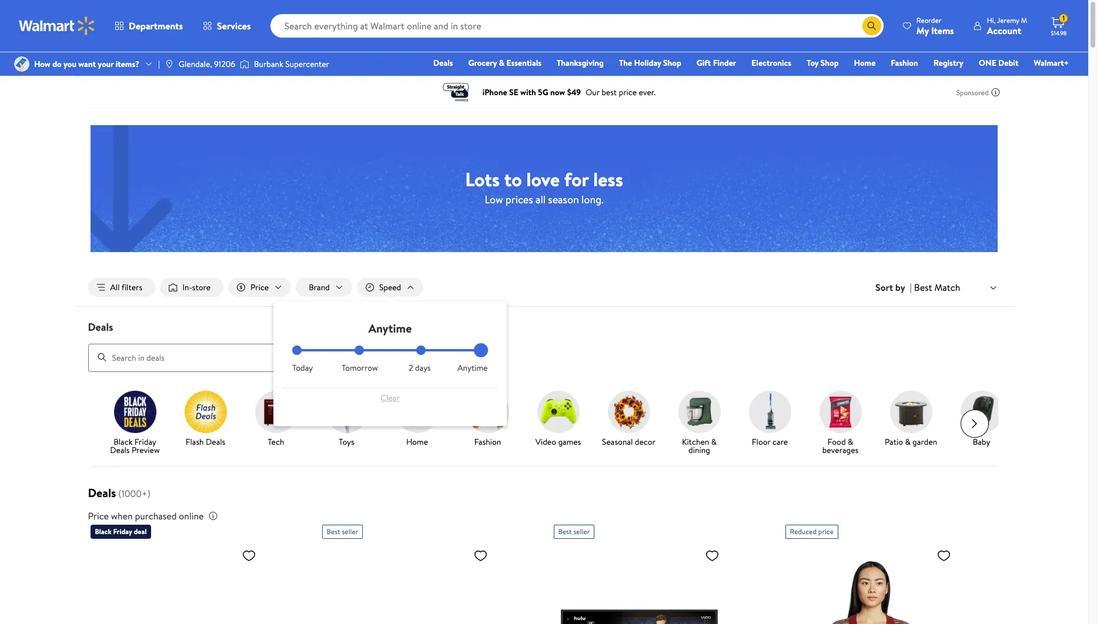 Task type: locate. For each thing, give the bounding box(es) containing it.
patio & garden link
[[881, 391, 942, 449]]

beverages
[[823, 444, 859, 456]]

black down black friday deals image
[[114, 436, 133, 448]]

91206
[[214, 58, 235, 70]]

anytime inside how fast do you want your order? option group
[[458, 362, 488, 374]]

1 best seller from the left
[[327, 527, 358, 537]]

0 horizontal spatial fashion
[[474, 436, 501, 448]]

deals (1000+)
[[88, 485, 151, 501]]

2 horizontal spatial best
[[914, 281, 933, 294]]

home down search icon
[[854, 57, 876, 69]]

1 vertical spatial friday
[[113, 527, 132, 537]]

food & beverages link
[[810, 391, 871, 457]]

store
[[192, 282, 211, 293]]

0 vertical spatial |
[[158, 58, 160, 70]]

2 shop from the left
[[821, 57, 839, 69]]

1 shop from the left
[[664, 57, 682, 69]]

in-store button
[[160, 278, 224, 297]]

brand
[[309, 282, 330, 293]]

price
[[251, 282, 269, 293], [88, 510, 109, 523]]

you
[[64, 58, 76, 70]]

1 seller from the left
[[342, 527, 358, 537]]

floorcare image
[[749, 391, 791, 433]]

less
[[593, 166, 623, 192]]

seller
[[342, 527, 358, 537], [574, 527, 590, 537]]

to
[[504, 166, 522, 192]]

one debit link
[[974, 56, 1024, 69]]

black friday deals preview link
[[104, 391, 166, 457]]

|
[[158, 58, 160, 70], [910, 281, 912, 294]]

tech link
[[246, 391, 307, 449]]

supercenter
[[285, 58, 329, 70]]

home link down 2 days on the left of page
[[387, 391, 448, 449]]

walmart+
[[1034, 57, 1069, 69]]

how fast do you want your order? option group
[[292, 346, 488, 374]]

video games image
[[537, 391, 580, 433]]

gift finder link
[[692, 56, 742, 69]]

 image right 91206
[[240, 58, 249, 70]]

0 vertical spatial black
[[114, 436, 133, 448]]

search icon image
[[867, 21, 877, 31]]

best seller for the saluspa 77" x 26" hollywood 240 gal. inflatable hot tub with led lights, 104f max temperature image
[[327, 527, 358, 537]]

anytime up how fast do you want your order? option group
[[369, 321, 412, 336]]

friday down the when
[[113, 527, 132, 537]]

price left the when
[[88, 510, 109, 523]]

playstation 5 disc console - marvel's spider-man 2 bundle image
[[90, 544, 261, 625]]

0 horizontal spatial best
[[327, 527, 340, 537]]

2 horizontal spatial  image
[[240, 58, 249, 70]]

| right by
[[910, 281, 912, 294]]

Deals search field
[[74, 320, 1015, 372]]

deals
[[434, 57, 453, 69], [88, 320, 113, 335], [206, 436, 225, 448], [110, 444, 130, 456], [88, 485, 116, 501]]

Search in deals search field
[[88, 344, 443, 372]]

one debit
[[979, 57, 1019, 69]]

home down home image at the left of the page
[[406, 436, 428, 448]]

deals link
[[428, 56, 458, 69]]

1 vertical spatial price
[[88, 510, 109, 523]]

 image left glendale,
[[165, 59, 174, 69]]

0 horizontal spatial seller
[[342, 527, 358, 537]]

low
[[485, 192, 503, 207]]

baby
[[973, 436, 991, 448]]

 image
[[14, 56, 29, 72], [240, 58, 249, 70], [165, 59, 174, 69]]

thanksgiving
[[557, 57, 604, 69]]

fashion down fashion image
[[474, 436, 501, 448]]

1 horizontal spatial black
[[114, 436, 133, 448]]

0 vertical spatial home
[[854, 57, 876, 69]]

anytime down anytime option at the left of page
[[458, 362, 488, 374]]

vizio 50" class v-series 4k uhd led smart tv v505-j09 image
[[554, 544, 724, 625]]

1 horizontal spatial home link
[[849, 56, 881, 69]]

next slide for chipmodulewithimages list image
[[961, 410, 989, 438]]

0 horizontal spatial |
[[158, 58, 160, 70]]

1 horizontal spatial best
[[558, 527, 572, 537]]

black inside black friday deals preview
[[114, 436, 133, 448]]

& right the patio
[[905, 436, 911, 448]]

deals up search image
[[88, 320, 113, 335]]

glendale, 91206
[[179, 58, 235, 70]]

& inside kitchen & dining
[[712, 436, 717, 448]]

saluspa 77" x 26" hollywood 240 gal. inflatable hot tub with led lights, 104f max temperature image
[[322, 544, 493, 625]]

best
[[914, 281, 933, 294], [327, 527, 340, 537], [558, 527, 572, 537]]

& inside food & beverages
[[848, 436, 854, 448]]

best match button
[[912, 280, 1001, 295]]

items
[[932, 24, 954, 37]]

0 vertical spatial home link
[[849, 56, 881, 69]]

price right store
[[251, 282, 269, 293]]

& right dining
[[712, 436, 717, 448]]

0 vertical spatial friday
[[135, 436, 156, 448]]

black down the when
[[95, 527, 112, 537]]

1 vertical spatial |
[[910, 281, 912, 294]]

0 horizontal spatial fashion link
[[457, 391, 518, 449]]

food & beverages
[[823, 436, 859, 456]]

0 horizontal spatial  image
[[14, 56, 29, 72]]

long.
[[582, 192, 604, 207]]

best seller for "vizio 50" class v-series 4k uhd led smart tv v505-j09" "image"
[[558, 527, 590, 537]]

speed
[[379, 282, 401, 293]]

tomorrow
[[342, 362, 378, 374]]

best for "vizio 50" class v-series 4k uhd led smart tv v505-j09" "image"
[[558, 527, 572, 537]]

0 horizontal spatial friday
[[113, 527, 132, 537]]

1 horizontal spatial seller
[[574, 527, 590, 537]]

black friday deals preview
[[110, 436, 160, 456]]

kitchen & dining
[[682, 436, 717, 456]]

walmart image
[[19, 16, 95, 35]]

friday inside black friday deals preview
[[135, 436, 156, 448]]

0 horizontal spatial anytime
[[369, 321, 412, 336]]

home
[[854, 57, 876, 69], [406, 436, 428, 448]]

sponsored
[[957, 87, 989, 97]]

1 horizontal spatial price
[[251, 282, 269, 293]]

0 vertical spatial anytime
[[369, 321, 412, 336]]

1 vertical spatial black
[[95, 527, 112, 537]]

None range field
[[292, 349, 488, 352]]

 image for burbank supercenter
[[240, 58, 249, 70]]

fashion link
[[886, 56, 924, 69], [457, 391, 518, 449]]

0 vertical spatial price
[[251, 282, 269, 293]]

home image
[[396, 391, 438, 433]]

& for beverages
[[848, 436, 854, 448]]

price for price
[[251, 282, 269, 293]]

patio & garden image
[[890, 391, 933, 433]]

your
[[98, 58, 114, 70]]

 image left how
[[14, 56, 29, 72]]

0 horizontal spatial black
[[95, 527, 112, 537]]

1 horizontal spatial shop
[[821, 57, 839, 69]]

finder
[[713, 57, 737, 69]]

2 seller from the left
[[574, 527, 590, 537]]

2 days
[[409, 362, 431, 374]]

0 vertical spatial fashion link
[[886, 56, 924, 69]]

fashion down my
[[891, 57, 919, 69]]

0 horizontal spatial best seller
[[327, 527, 358, 537]]

fashion
[[891, 57, 919, 69], [474, 436, 501, 448]]

1 horizontal spatial best seller
[[558, 527, 590, 537]]

| right items?
[[158, 58, 160, 70]]

deals right flash
[[206, 436, 225, 448]]

1 horizontal spatial home
[[854, 57, 876, 69]]

1 vertical spatial fashion
[[474, 436, 501, 448]]

friday
[[135, 436, 156, 448], [113, 527, 132, 537]]

jeremy
[[997, 15, 1020, 25]]

2 best seller from the left
[[558, 527, 590, 537]]

0 horizontal spatial shop
[[664, 57, 682, 69]]

1 horizontal spatial friday
[[135, 436, 156, 448]]

1 horizontal spatial fashion link
[[886, 56, 924, 69]]

&
[[499, 57, 505, 69], [712, 436, 717, 448], [848, 436, 854, 448], [905, 436, 911, 448]]

match
[[935, 281, 961, 294]]

essentials
[[507, 57, 542, 69]]

preview
[[132, 444, 160, 456]]

shop right holiday
[[664, 57, 682, 69]]

1 vertical spatial home
[[406, 436, 428, 448]]

add to favorites list, 99 jane street women's v-neck cardigan sweater with long sleeves, midweight, sizes s-xxxl image
[[937, 549, 951, 563]]

1 vertical spatial anytime
[[458, 362, 488, 374]]

all
[[536, 192, 546, 207]]

best match
[[914, 281, 961, 294]]

0 horizontal spatial home link
[[387, 391, 448, 449]]

& inside 'link'
[[905, 436, 911, 448]]

how
[[34, 58, 50, 70]]

0 vertical spatial fashion
[[891, 57, 919, 69]]

electronics
[[752, 57, 792, 69]]

1 horizontal spatial  image
[[165, 59, 174, 69]]

holiday
[[634, 57, 662, 69]]

0 horizontal spatial price
[[88, 510, 109, 523]]

1 vertical spatial home link
[[387, 391, 448, 449]]

best seller
[[327, 527, 358, 537], [558, 527, 590, 537]]

price button
[[228, 278, 291, 297]]

shop
[[664, 57, 682, 69], [821, 57, 839, 69]]

decor
[[635, 436, 656, 448]]

friday down black friday deals image
[[135, 436, 156, 448]]

home link down search icon
[[849, 56, 881, 69]]

& right food at the bottom
[[848, 436, 854, 448]]

grocery & essentials
[[468, 57, 542, 69]]

deals up the when
[[88, 485, 116, 501]]

deals left preview
[[110, 444, 130, 456]]

 image for glendale, 91206
[[165, 59, 174, 69]]

Search search field
[[270, 14, 884, 38]]

& right the grocery
[[499, 57, 505, 69]]

departments button
[[105, 12, 193, 40]]

1 horizontal spatial |
[[910, 281, 912, 294]]

for
[[564, 166, 589, 192]]

shop right toy
[[821, 57, 839, 69]]

1 horizontal spatial anytime
[[458, 362, 488, 374]]

prices
[[506, 192, 533, 207]]

black
[[114, 436, 133, 448], [95, 527, 112, 537]]

None radio
[[417, 346, 426, 355]]

price inside the 'price' "dropdown button"
[[251, 282, 269, 293]]

toys image
[[326, 391, 368, 433]]



Task type: describe. For each thing, give the bounding box(es) containing it.
seller for "vizio 50" class v-series 4k uhd led smart tv v505-j09" "image"
[[574, 527, 590, 537]]

clear button
[[292, 389, 488, 408]]

my
[[917, 24, 929, 37]]

toys link
[[316, 391, 377, 449]]

gift
[[697, 57, 711, 69]]

games
[[558, 436, 581, 448]]

toy
[[807, 57, 819, 69]]

sort and filter section element
[[74, 269, 1015, 306]]

Walmart Site-Wide search field
[[270, 14, 884, 38]]

best inside best match dropdown button
[[914, 281, 933, 294]]

toy shop
[[807, 57, 839, 69]]

floor care
[[752, 436, 788, 448]]

video games
[[536, 436, 581, 448]]

toy shop link
[[802, 56, 844, 69]]

floor
[[752, 436, 771, 448]]

1
[[1063, 13, 1065, 23]]

clear search field text image
[[849, 21, 858, 30]]

speed button
[[357, 278, 424, 297]]

sort
[[876, 281, 893, 294]]

do
[[52, 58, 62, 70]]

none radio inside how fast do you want your order? option group
[[417, 346, 426, 355]]

account
[[987, 24, 1022, 37]]

tech image
[[255, 391, 297, 433]]

toys
[[339, 436, 354, 448]]

m
[[1021, 15, 1028, 25]]

seasonal decor
[[602, 436, 656, 448]]

thanksgiving link
[[552, 56, 609, 69]]

services button
[[193, 12, 261, 40]]

flash deals
[[186, 436, 225, 448]]

99 jane street women's v-neck cardigan sweater with long sleeves, midweight, sizes s-xxxl image
[[785, 544, 956, 625]]

online
[[179, 510, 204, 523]]

flash deals link
[[175, 391, 236, 449]]

price for price when purchased online
[[88, 510, 109, 523]]

kitchen & dining link
[[669, 391, 730, 457]]

1 horizontal spatial fashion
[[891, 57, 919, 69]]

baby link
[[951, 391, 1013, 449]]

all filters
[[110, 282, 142, 293]]

food & beverages image
[[820, 391, 862, 433]]

1 vertical spatial fashion link
[[457, 391, 518, 449]]

care
[[773, 436, 788, 448]]

want
[[78, 58, 96, 70]]

add to favorites list, vizio 50" class v-series 4k uhd led smart tv v505-j09 image
[[706, 549, 720, 563]]

hi, jeremy m account
[[987, 15, 1028, 37]]

all
[[110, 282, 120, 293]]

lots
[[465, 166, 500, 192]]

hi,
[[987, 15, 996, 25]]

kitchen and dining image
[[678, 391, 721, 433]]

friday for deal
[[113, 527, 132, 537]]

registry
[[934, 57, 964, 69]]

electronics link
[[747, 56, 797, 69]]

gift finder
[[697, 57, 737, 69]]

lots to love for less low prices all season long.
[[465, 166, 623, 207]]

filters
[[122, 282, 142, 293]]

registry link
[[929, 56, 969, 69]]

seasonal decor image
[[608, 391, 650, 433]]

reorder my items
[[917, 15, 954, 37]]

add to favorites list, playstation 5 disc console - marvel's spider-man 2 bundle image
[[242, 549, 256, 563]]

in-store
[[182, 282, 211, 293]]

& for garden
[[905, 436, 911, 448]]

video games link
[[528, 391, 589, 449]]

patio & garden
[[885, 436, 938, 448]]

& for essentials
[[499, 57, 505, 69]]

black friday deal
[[95, 527, 147, 537]]

the holiday shop link
[[614, 56, 687, 69]]

fashion image
[[467, 391, 509, 433]]

brand button
[[296, 278, 352, 297]]

add to favorites list, saluspa 77" x 26" hollywood 240 gal. inflatable hot tub with led lights, 104f max temperature image
[[474, 549, 488, 563]]

the
[[619, 57, 632, 69]]

reduced
[[790, 527, 817, 537]]

deals inside black friday deals preview
[[110, 444, 130, 456]]

& for dining
[[712, 436, 717, 448]]

seasonal decor link
[[598, 391, 660, 449]]

deal
[[134, 527, 147, 537]]

sort by |
[[876, 281, 912, 294]]

by
[[896, 281, 906, 294]]

reorder
[[917, 15, 942, 25]]

today
[[292, 362, 313, 374]]

walmart+ link
[[1029, 56, 1075, 69]]

seller for the saluspa 77" x 26" hollywood 240 gal. inflatable hot tub with led lights, 104f max temperature image
[[342, 527, 358, 537]]

Tomorrow radio
[[354, 346, 364, 355]]

deals inside search box
[[88, 320, 113, 335]]

days
[[415, 362, 431, 374]]

0 horizontal spatial home
[[406, 436, 428, 448]]

 image for how do you want your items?
[[14, 56, 29, 72]]

reduced price
[[790, 527, 834, 537]]

black for black friday deals preview
[[114, 436, 133, 448]]

price
[[819, 527, 834, 537]]

patio
[[885, 436, 903, 448]]

Anytime radio
[[479, 346, 488, 355]]

seasonal
[[602, 436, 633, 448]]

floor care link
[[740, 391, 801, 449]]

flash deals image
[[184, 391, 227, 433]]

clear
[[381, 392, 400, 404]]

black friday deals image
[[114, 391, 156, 433]]

friday for deals
[[135, 436, 156, 448]]

| inside sort and filter section element
[[910, 281, 912, 294]]

tech
[[268, 436, 284, 448]]

lots to love for less. low prices all season long. image
[[90, 125, 998, 253]]

Today radio
[[292, 346, 302, 355]]

best for the saluspa 77" x 26" hollywood 240 gal. inflatable hot tub with led lights, 104f max temperature image
[[327, 527, 340, 537]]

glendale,
[[179, 58, 212, 70]]

video
[[536, 436, 556, 448]]

items?
[[116, 58, 139, 70]]

dining
[[689, 444, 710, 456]]

in-
[[182, 282, 192, 293]]

baby image
[[961, 391, 1003, 433]]

departments
[[129, 19, 183, 32]]

burbank
[[254, 58, 283, 70]]

search image
[[97, 353, 107, 362]]

debit
[[999, 57, 1019, 69]]

legal information image
[[208, 511, 218, 521]]

black for black friday deal
[[95, 527, 112, 537]]

1 $14.98
[[1051, 13, 1067, 37]]

burbank supercenter
[[254, 58, 329, 70]]

deals left the grocery
[[434, 57, 453, 69]]

kitchen
[[682, 436, 710, 448]]

one
[[979, 57, 997, 69]]

price when purchased online
[[88, 510, 204, 523]]

$14.98
[[1051, 29, 1067, 37]]



Task type: vqa. For each thing, say whether or not it's contained in the screenshot.
7th tab from the bottom of the page
no



